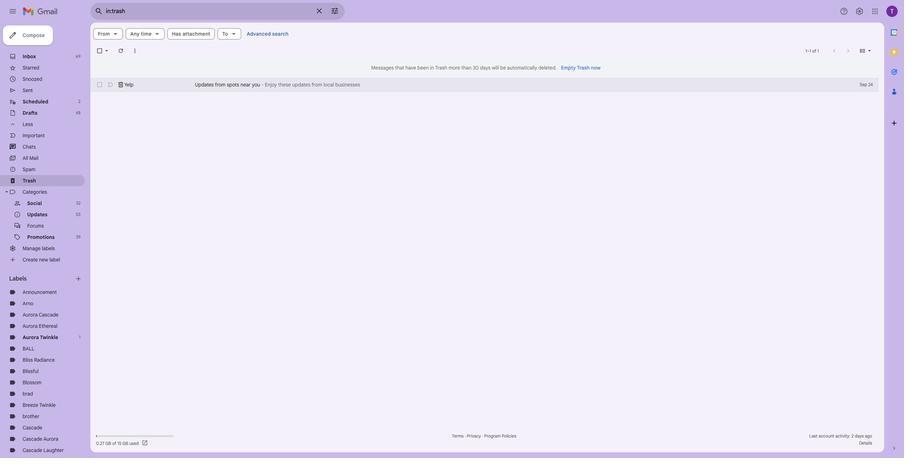 Task type: vqa. For each thing, say whether or not it's contained in the screenshot.
23th ͏‌
yes



Task type: locate. For each thing, give the bounding box(es) containing it.
1 horizontal spatial gb
[[122, 441, 128, 447]]

2 inside last account activity: 2 days ago details
[[852, 434, 854, 439]]

1
[[806, 48, 808, 54], [810, 48, 812, 54], [818, 48, 820, 54], [79, 335, 81, 340]]

31 ͏‌ from the left
[[399, 82, 400, 88]]

None checkbox
[[96, 81, 103, 88]]

gb right 0.27
[[106, 441, 111, 447]]

social link
[[27, 200, 42, 207]]

9 ͏‌ from the left
[[371, 82, 372, 88]]

0.27
[[96, 441, 105, 447]]

53 ͏‌ from the left
[[426, 82, 428, 88]]

updates inside labels navigation
[[27, 212, 47, 218]]

from
[[98, 31, 110, 37]]

cascade down brother
[[23, 425, 42, 432]]

cascade down cascade aurora link
[[23, 448, 42, 454]]

cascade aurora
[[23, 437, 58, 443]]

2 · from the left
[[482, 434, 484, 439]]

1 vertical spatial 2
[[852, 434, 854, 439]]

footer
[[90, 433, 879, 447]]

twinkle down the ethereal
[[40, 335, 58, 341]]

2 inside labels navigation
[[78, 99, 81, 104]]

29 ͏‌ from the left
[[396, 82, 397, 88]]

46 ͏‌ from the left
[[418, 82, 419, 88]]

of right the –
[[813, 48, 817, 54]]

trash image
[[117, 81, 124, 88]]

updates for updates from spots near you - enjoy these updates from local businesses ͏‌ ͏‌ ͏‌ ͏‌ ͏‌ ͏‌ ͏‌ ͏‌ ͏‌ ͏‌ ͏‌ ͏‌ ͏‌ ͏‌ ͏‌ ͏‌ ͏‌ ͏‌ ͏‌ ͏‌ ͏‌ ͏‌ ͏‌ ͏‌ ͏‌ ͏‌ ͏‌ ͏‌ ͏‌ ͏‌ ͏‌ ͏‌ ͏‌ ͏‌ ͏‌ ͏‌ ͏‌ ͏‌ ͏‌ ͏‌ ͏‌ ͏‌ ͏‌ ͏‌ ͏‌ ͏‌ ͏‌ ͏‌ ͏‌ ͏‌ ͏‌ ͏‌ ͏‌
[[195, 82, 214, 88]]

50 ͏‌ from the left
[[423, 82, 424, 88]]

sent
[[23, 87, 33, 94]]

aurora down arno link
[[23, 312, 38, 318]]

manage
[[23, 246, 41, 252]]

program policies link
[[485, 434, 517, 439]]

main content containing from
[[90, 23, 885, 453]]

1 ͏‌ from the left
[[360, 82, 362, 88]]

None checkbox
[[96, 47, 103, 54]]

37 ͏‌ from the left
[[406, 82, 407, 88]]

24
[[869, 82, 874, 87]]

0 horizontal spatial days
[[480, 65, 491, 71]]

trash
[[435, 65, 448, 71], [577, 65, 590, 71], [23, 178, 36, 184]]

24 ͏‌ from the left
[[390, 82, 391, 88]]

less button
[[0, 119, 85, 130]]

1 horizontal spatial 2
[[852, 434, 854, 439]]

days right the 30
[[480, 65, 491, 71]]

2 horizontal spatial trash
[[577, 65, 590, 71]]

0 vertical spatial days
[[480, 65, 491, 71]]

spam
[[23, 166, 35, 173]]

2
[[78, 99, 81, 104], [852, 434, 854, 439]]

aurora up ball
[[23, 335, 39, 341]]

activity:
[[836, 434, 851, 439]]

to button
[[218, 28, 241, 40]]

· right privacy link
[[482, 434, 484, 439]]

1 – 1 of 1
[[806, 48, 820, 54]]

empty trash now
[[561, 65, 601, 71]]

time
[[141, 31, 152, 37]]

label
[[49, 257, 60, 263]]

from button
[[93, 28, 123, 40]]

aurora ethereal link
[[23, 323, 58, 330]]

2 up the 48 at the top of the page
[[78, 99, 81, 104]]

cascade down cascade link
[[23, 437, 42, 443]]

2 ͏‌ from the left
[[362, 82, 363, 88]]

refresh image
[[117, 47, 124, 54]]

forums
[[27, 223, 44, 229]]

to
[[222, 31, 228, 37]]

scheduled link
[[23, 99, 48, 105]]

1 horizontal spatial ·
[[482, 434, 484, 439]]

trash right in
[[435, 65, 448, 71]]

be
[[501, 65, 506, 71]]

5 ͏‌ from the left
[[366, 82, 367, 88]]

1 horizontal spatial days
[[856, 434, 865, 439]]

1 vertical spatial updates
[[27, 212, 47, 218]]

2 right activity:
[[852, 434, 854, 439]]

social
[[27, 200, 42, 207]]

· right terms link at the bottom of page
[[465, 434, 466, 439]]

1 horizontal spatial of
[[813, 48, 817, 54]]

spam link
[[23, 166, 35, 173]]

30
[[473, 65, 479, 71]]

0 vertical spatial twinkle
[[40, 335, 58, 341]]

0 horizontal spatial updates
[[27, 212, 47, 218]]

footer inside main content
[[90, 433, 879, 447]]

promotions
[[27, 234, 55, 241]]

47 ͏‌ from the left
[[419, 82, 420, 88]]

from left "local"
[[312, 82, 322, 88]]

cascade for cascade aurora
[[23, 437, 42, 443]]

more image
[[131, 47, 139, 54]]

21 ͏‌ from the left
[[386, 82, 387, 88]]

trash inside labels navigation
[[23, 178, 36, 184]]

terms · privacy · program policies
[[452, 434, 517, 439]]

categories
[[23, 189, 47, 195]]

aurora
[[23, 312, 38, 318], [23, 323, 38, 330], [23, 335, 39, 341], [43, 437, 58, 443]]

blossom link
[[23, 380, 42, 386]]

that
[[395, 65, 405, 71]]

43 ͏‌ from the left
[[414, 82, 415, 88]]

cascade link
[[23, 425, 42, 432]]

details
[[860, 441, 873, 446]]

0 horizontal spatial from
[[215, 82, 226, 88]]

tab list
[[885, 23, 905, 433]]

aurora ethereal
[[23, 323, 58, 330]]

45 ͏‌ from the left
[[416, 82, 418, 88]]

twinkle for breeze twinkle
[[39, 403, 56, 409]]

0 vertical spatial 2
[[78, 99, 81, 104]]

updates up forums 'link'
[[27, 212, 47, 218]]

trash down "spam" link
[[23, 178, 36, 184]]

support image
[[841, 7, 849, 16]]

labels navigation
[[0, 23, 90, 459]]

28 ͏‌ from the left
[[395, 82, 396, 88]]

3 ͏‌ from the left
[[363, 82, 364, 88]]

1 vertical spatial of
[[112, 441, 116, 447]]

0 vertical spatial updates
[[195, 82, 214, 88]]

1 · from the left
[[465, 434, 466, 439]]

labels heading
[[9, 276, 75, 283]]

41 ͏‌ from the left
[[411, 82, 412, 88]]

have
[[406, 65, 417, 71]]

bliss radiance link
[[23, 357, 55, 364]]

1 vertical spatial twinkle
[[39, 403, 56, 409]]

advanced search
[[247, 31, 289, 37]]

1 vertical spatial days
[[856, 434, 865, 439]]

clear search image
[[312, 4, 327, 18]]

announcement
[[23, 289, 57, 296]]

row
[[90, 78, 879, 92]]

trash link
[[23, 178, 36, 184]]

terms link
[[452, 434, 464, 439]]

8 ͏‌ from the left
[[369, 82, 371, 88]]

labels
[[42, 246, 55, 252]]

gb right 15
[[122, 441, 128, 447]]

arno link
[[23, 301, 33, 307]]

0 horizontal spatial 2
[[78, 99, 81, 104]]

updates link
[[27, 212, 47, 218]]

search
[[272, 31, 289, 37]]

cascade for cascade link
[[23, 425, 42, 432]]

chats
[[23, 144, 36, 150]]

all mail link
[[23, 155, 38, 162]]

33 ͏‌ from the left
[[401, 82, 402, 88]]

1 gb from the left
[[106, 441, 111, 447]]

aurora up aurora twinkle
[[23, 323, 38, 330]]

of left 15
[[112, 441, 116, 447]]

twinkle right breeze
[[39, 403, 56, 409]]

aurora up laughter on the bottom of the page
[[43, 437, 58, 443]]

footer containing terms
[[90, 433, 879, 447]]

starred
[[23, 65, 39, 71]]

0 horizontal spatial gb
[[106, 441, 111, 447]]

snoozed link
[[23, 76, 42, 82]]

30 ͏‌ from the left
[[397, 82, 399, 88]]

last
[[810, 434, 818, 439]]

1 horizontal spatial updates
[[195, 82, 214, 88]]

53
[[76, 212, 81, 217]]

toggle split pane mode image
[[860, 47, 867, 54]]

main content
[[90, 23, 885, 453]]

now
[[591, 65, 601, 71]]

twinkle
[[40, 335, 58, 341], [39, 403, 56, 409]]

27 ͏‌ from the left
[[393, 82, 395, 88]]

compose
[[23, 32, 45, 39]]

trash left now on the top of the page
[[577, 65, 590, 71]]

69
[[76, 54, 81, 59]]

1 horizontal spatial trash
[[435, 65, 448, 71]]

0 horizontal spatial ·
[[465, 434, 466, 439]]

drafts
[[23, 110, 38, 116]]

from left spots
[[215, 82, 226, 88]]

1 horizontal spatial from
[[312, 82, 322, 88]]

all
[[23, 155, 28, 162]]

snoozed
[[23, 76, 42, 82]]

updates left spots
[[195, 82, 214, 88]]

main menu image
[[8, 7, 17, 16]]

blissful link
[[23, 369, 39, 375]]

compose button
[[3, 25, 53, 45]]

days left ago
[[856, 434, 865, 439]]

None search field
[[90, 3, 345, 20]]

0 horizontal spatial trash
[[23, 178, 36, 184]]

aurora for aurora cascade
[[23, 312, 38, 318]]

1 inside labels navigation
[[79, 335, 81, 340]]

52 ͏‌ from the left
[[425, 82, 426, 88]]

breeze twinkle
[[23, 403, 56, 409]]

·
[[465, 434, 466, 439], [482, 434, 484, 439]]



Task type: describe. For each thing, give the bounding box(es) containing it.
cascade aurora link
[[23, 437, 58, 443]]

23 ͏‌ from the left
[[388, 82, 390, 88]]

program
[[485, 434, 501, 439]]

been
[[418, 65, 429, 71]]

labels
[[9, 276, 27, 283]]

22 ͏‌ from the left
[[387, 82, 388, 88]]

inbox
[[23, 53, 36, 60]]

chats link
[[23, 144, 36, 150]]

inbox link
[[23, 53, 36, 60]]

49 ͏‌ from the left
[[421, 82, 423, 88]]

used
[[129, 441, 139, 447]]

privacy
[[467, 434, 481, 439]]

policies
[[502, 434, 517, 439]]

12 ͏‌ from the left
[[374, 82, 376, 88]]

important link
[[23, 133, 45, 139]]

15 ͏‌ from the left
[[378, 82, 380, 88]]

4 ͏‌ from the left
[[364, 82, 366, 88]]

announcement link
[[23, 289, 57, 296]]

bliss
[[23, 357, 33, 364]]

11 ͏‌ from the left
[[373, 82, 374, 88]]

days inside last account activity: 2 days ago details
[[856, 434, 865, 439]]

2 gb from the left
[[122, 441, 128, 447]]

cascade up the ethereal
[[39, 312, 58, 318]]

updates for updates
[[27, 212, 47, 218]]

breeze
[[23, 403, 38, 409]]

local
[[324, 82, 334, 88]]

13 ͏‌ from the left
[[376, 82, 377, 88]]

create new label
[[23, 257, 60, 263]]

ago
[[866, 434, 873, 439]]

15
[[118, 441, 121, 447]]

advanced search button
[[244, 28, 292, 40]]

yelp
[[124, 82, 134, 88]]

in
[[430, 65, 434, 71]]

19 ͏‌ from the left
[[383, 82, 385, 88]]

all mail
[[23, 155, 38, 162]]

32 ͏‌ from the left
[[400, 82, 401, 88]]

bliss radiance
[[23, 357, 55, 364]]

settings image
[[856, 7, 865, 16]]

–
[[808, 48, 810, 54]]

any
[[130, 31, 140, 37]]

6 ͏‌ from the left
[[367, 82, 368, 88]]

brad link
[[23, 391, 33, 398]]

create new label link
[[23, 257, 60, 263]]

blissful
[[23, 369, 39, 375]]

account
[[819, 434, 835, 439]]

promotions link
[[27, 234, 55, 241]]

messages
[[372, 65, 394, 71]]

48 ͏‌ from the left
[[420, 82, 421, 88]]

updates
[[292, 82, 311, 88]]

enjoy
[[265, 82, 277, 88]]

terms
[[452, 434, 464, 439]]

categories link
[[23, 189, 47, 195]]

cascade for cascade laughter
[[23, 448, 42, 454]]

ethereal
[[39, 323, 58, 330]]

laughter
[[44, 448, 64, 454]]

sep
[[860, 82, 868, 87]]

20 ͏‌ from the left
[[385, 82, 386, 88]]

17 ͏‌ from the left
[[381, 82, 382, 88]]

manage labels
[[23, 246, 55, 252]]

mail
[[29, 155, 38, 162]]

38 ͏‌ from the left
[[407, 82, 409, 88]]

1 from from the left
[[215, 82, 226, 88]]

39 ͏‌ from the left
[[409, 82, 410, 88]]

42 ͏‌ from the left
[[412, 82, 414, 88]]

14 ͏‌ from the left
[[377, 82, 378, 88]]

ball
[[23, 346, 34, 352]]

34 ͏‌ from the left
[[402, 82, 404, 88]]

empty trash now button
[[559, 62, 604, 74]]

will
[[492, 65, 499, 71]]

25 ͏‌ from the left
[[391, 82, 392, 88]]

36 ͏‌ from the left
[[405, 82, 406, 88]]

important
[[23, 133, 45, 139]]

35 ͏‌ from the left
[[404, 82, 405, 88]]

less
[[23, 121, 33, 128]]

row containing yelp
[[90, 78, 879, 92]]

twinkle for aurora twinkle
[[40, 335, 58, 341]]

10 ͏‌ from the left
[[372, 82, 373, 88]]

0 vertical spatial of
[[813, 48, 817, 54]]

gmail image
[[23, 4, 61, 18]]

has
[[172, 31, 181, 37]]

more
[[449, 65, 460, 71]]

breeze twinkle link
[[23, 403, 56, 409]]

advanced search options image
[[328, 4, 342, 18]]

privacy link
[[467, 434, 481, 439]]

cascade laughter
[[23, 448, 64, 454]]

2 from from the left
[[312, 82, 322, 88]]

7 ͏‌ from the left
[[368, 82, 369, 88]]

aurora for aurora ethereal
[[23, 323, 38, 330]]

search mail image
[[93, 5, 105, 18]]

aurora cascade link
[[23, 312, 58, 318]]

you
[[252, 82, 260, 88]]

brother link
[[23, 414, 39, 420]]

aurora for aurora twinkle
[[23, 335, 39, 341]]

last account activity: 2 days ago details
[[810, 434, 873, 446]]

-
[[262, 82, 264, 88]]

39
[[76, 235, 81, 240]]

none checkbox inside row
[[96, 81, 103, 88]]

follow link to manage storage image
[[142, 440, 149, 447]]

18 ͏‌ from the left
[[382, 82, 383, 88]]

manage labels link
[[23, 246, 55, 252]]

advanced
[[247, 31, 271, 37]]

starred link
[[23, 65, 39, 71]]

drafts link
[[23, 110, 38, 116]]

deleted.
[[539, 65, 557, 71]]

aurora twinkle link
[[23, 335, 58, 341]]

scheduled
[[23, 99, 48, 105]]

48
[[76, 110, 81, 116]]

forums link
[[27, 223, 44, 229]]

none checkbox inside main content
[[96, 47, 103, 54]]

26 ͏‌ from the left
[[392, 82, 393, 88]]

40 ͏‌ from the left
[[410, 82, 411, 88]]

trash inside empty trash now button
[[577, 65, 590, 71]]

has attachment button
[[168, 28, 215, 40]]

16 ͏‌ from the left
[[379, 82, 381, 88]]

51 ͏‌ from the left
[[424, 82, 425, 88]]

44 ͏‌ from the left
[[415, 82, 416, 88]]

Search mail text field
[[106, 8, 311, 15]]

cascade laughter link
[[23, 448, 64, 454]]

spots
[[227, 82, 239, 88]]

sep 24
[[860, 82, 874, 87]]

0 horizontal spatial of
[[112, 441, 116, 447]]



